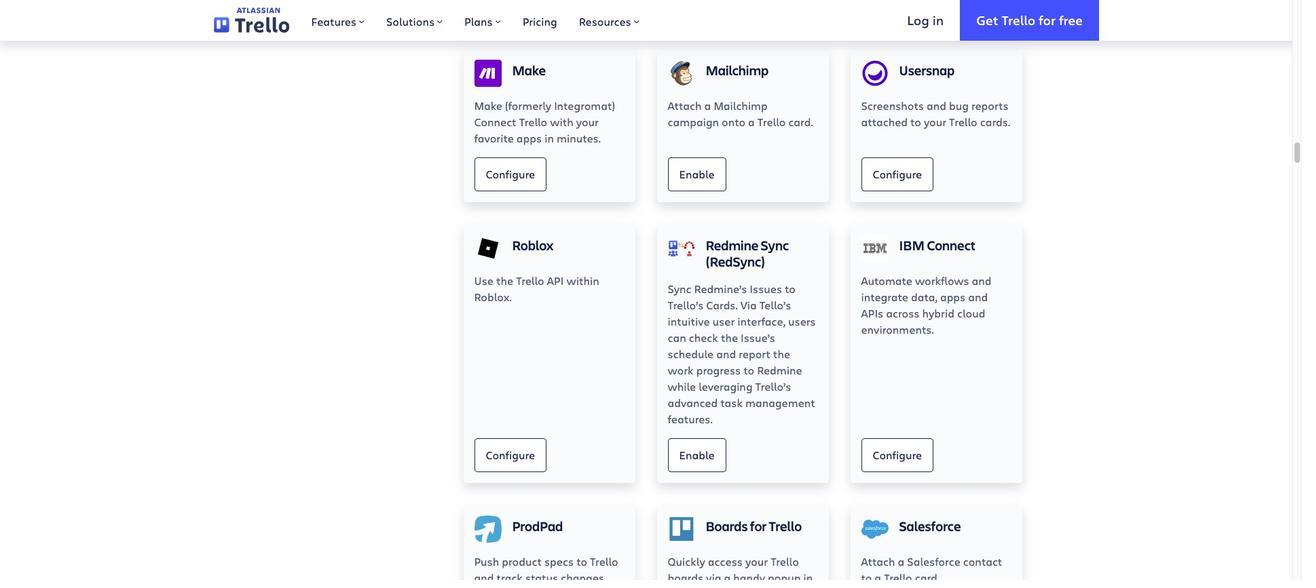 Task type: locate. For each thing, give the bounding box(es) containing it.
reports
[[972, 99, 1009, 113]]

to
[[911, 115, 922, 129], [785, 282, 796, 296], [744, 364, 755, 378], [577, 555, 587, 569], [862, 571, 872, 581]]

your down integromat)
[[576, 115, 599, 129]]

0 vertical spatial sync
[[761, 237, 789, 255]]

pricing
[[523, 14, 557, 29]]

1 vertical spatial the
[[721, 331, 738, 345]]

the
[[496, 274, 514, 288], [721, 331, 738, 345], [773, 347, 791, 362]]

advanced
[[668, 396, 718, 410]]

apps down (formerly
[[517, 131, 542, 146]]

in down with
[[545, 131, 554, 146]]

redmine
[[706, 237, 759, 255], [757, 364, 803, 378]]

enable down features.
[[680, 448, 715, 462]]

sync
[[761, 237, 789, 255], [668, 282, 692, 296]]

log in link
[[891, 0, 960, 41]]

0 vertical spatial connect
[[474, 115, 517, 129]]

your inside screenshots and bug reports attached to your trello cards.
[[924, 115, 947, 129]]

1 vertical spatial attach
[[862, 555, 895, 569]]

mailchimp up attach a mailchimp campaign onto a trello card. at the right top of page
[[706, 61, 769, 80]]

features button
[[300, 0, 376, 41]]

get
[[977, 11, 999, 28]]

1 vertical spatial mailchimp
[[714, 99, 768, 113]]

trello inside attach a mailchimp campaign onto a trello card.
[[758, 115, 786, 129]]

1 horizontal spatial card.
[[915, 571, 940, 581]]

in right log
[[933, 11, 944, 28]]

enable link down features.
[[668, 439, 726, 473]]

sync up issues
[[761, 237, 789, 255]]

handy
[[734, 571, 765, 581]]

enable link
[[668, 158, 726, 192], [668, 439, 726, 473]]

1 vertical spatial redmine
[[757, 364, 803, 378]]

plans
[[465, 14, 493, 29]]

environments.
[[862, 323, 934, 337]]

0 horizontal spatial attach
[[668, 99, 702, 113]]

attach inside attach a mailchimp campaign onto a trello card.
[[668, 99, 702, 113]]

trello's up "management"
[[756, 380, 792, 394]]

0 horizontal spatial sync
[[668, 282, 692, 296]]

make inside make (formerly integromat) connect trello with your favorite apps in minutes.
[[474, 99, 502, 113]]

1 horizontal spatial your
[[746, 555, 768, 569]]

make
[[512, 61, 546, 80], [474, 99, 502, 113]]

1 horizontal spatial for
[[1039, 11, 1056, 28]]

enable link down campaign
[[668, 158, 726, 192]]

schedule
[[668, 347, 714, 362]]

0 horizontal spatial trello's
[[668, 298, 704, 313]]

0 vertical spatial enable link
[[668, 158, 726, 192]]

enable link for mailchimp
[[668, 158, 726, 192]]

1 horizontal spatial sync
[[761, 237, 789, 255]]

1 vertical spatial make
[[474, 99, 502, 113]]

the down user
[[721, 331, 738, 345]]

0 vertical spatial in
[[933, 11, 944, 28]]

0 horizontal spatial apps
[[517, 131, 542, 146]]

0 vertical spatial for
[[1039, 11, 1056, 28]]

your inside make (formerly integromat) connect trello with your favorite apps in minutes.
[[576, 115, 599, 129]]

your inside quickly access your trello boards via a handy popup i
[[746, 555, 768, 569]]

1 horizontal spatial connect
[[927, 237, 976, 255]]

0 horizontal spatial the
[[496, 274, 514, 288]]

(redsync)
[[706, 253, 765, 271]]

make up (formerly
[[512, 61, 546, 80]]

enable for mailchimp
[[680, 167, 715, 181]]

for left free
[[1039, 11, 1056, 28]]

trello inside the attach a salesforce contact to a trello card.
[[884, 571, 913, 581]]

attach
[[668, 99, 702, 113], [862, 555, 895, 569]]

roblox.
[[474, 290, 512, 304]]

redmine down report
[[757, 364, 803, 378]]

boards
[[706, 518, 748, 536]]

apps down workflows
[[941, 290, 966, 304]]

mailchimp
[[706, 61, 769, 80], [714, 99, 768, 113]]

1 horizontal spatial make
[[512, 61, 546, 80]]

your
[[576, 115, 599, 129], [924, 115, 947, 129], [746, 555, 768, 569]]

salesforce up the attach a salesforce contact to a trello card.
[[900, 518, 961, 536]]

via
[[741, 298, 757, 313]]

attach a mailchimp campaign onto a trello card.
[[668, 99, 813, 129]]

while
[[668, 380, 696, 394]]

2 horizontal spatial the
[[773, 347, 791, 362]]

sync redmine's issues to trello's cards. via tello's intuitive user interface,  users can check the issue's schedule and report the work progress to redmine while leveraging trello's advanced task management features.
[[668, 282, 816, 427]]

0 horizontal spatial your
[[576, 115, 599, 129]]

get trello for free link
[[960, 0, 1100, 41]]

solutions
[[386, 14, 435, 29]]

and inside sync redmine's issues to trello's cards. via tello's intuitive user interface,  users can check the issue's schedule and report the work progress to redmine while leveraging trello's advanced task management features.
[[717, 347, 736, 362]]

mailchimp up onto
[[714, 99, 768, 113]]

configure link for ibm connect
[[862, 439, 934, 473]]

your down screenshots in the right of the page
[[924, 115, 947, 129]]

sync inside sync redmine's issues to trello's cards. via tello's intuitive user interface,  users can check the issue's schedule and report the work progress to redmine while leveraging trello's advanced task management features.
[[668, 282, 692, 296]]

trello's
[[668, 298, 704, 313], [756, 380, 792, 394]]

2 horizontal spatial your
[[924, 115, 947, 129]]

features.
[[668, 412, 713, 427]]

1 vertical spatial enable
[[680, 448, 715, 462]]

0 horizontal spatial for
[[750, 518, 767, 536]]

0 vertical spatial attach
[[668, 99, 702, 113]]

redmine inside redmine sync (redsync)
[[706, 237, 759, 255]]

free
[[1059, 11, 1083, 28]]

across
[[886, 307, 920, 321]]

boards for trello
[[706, 518, 802, 536]]

0 vertical spatial trello's
[[668, 298, 704, 313]]

0 horizontal spatial connect
[[474, 115, 517, 129]]

1 horizontal spatial the
[[721, 331, 738, 345]]

for right boards
[[750, 518, 767, 536]]

trello's up intuitive
[[668, 298, 704, 313]]

and inside push product specs to trello and track status changes.
[[474, 571, 494, 581]]

access
[[708, 555, 743, 569]]

sync inside redmine sync (redsync)
[[761, 237, 789, 255]]

salesforce
[[900, 518, 961, 536], [908, 555, 961, 569]]

attach for salesforce
[[862, 555, 895, 569]]

configure
[[486, 167, 535, 181], [873, 167, 922, 181], [486, 448, 535, 462], [873, 448, 922, 462]]

1 vertical spatial in
[[545, 131, 554, 146]]

configure link for roblox
[[474, 439, 547, 473]]

and
[[927, 99, 947, 113], [972, 274, 992, 288], [969, 290, 988, 304], [717, 347, 736, 362], [474, 571, 494, 581]]

ibm
[[900, 237, 925, 255]]

attach inside the attach a salesforce contact to a trello card.
[[862, 555, 895, 569]]

0 vertical spatial card.
[[789, 115, 813, 129]]

check
[[689, 331, 718, 345]]

connect
[[474, 115, 517, 129], [927, 237, 976, 255]]

1 vertical spatial sync
[[668, 282, 692, 296]]

0 vertical spatial enable
[[680, 167, 715, 181]]

0 vertical spatial make
[[512, 61, 546, 80]]

configure for ibm connect
[[873, 448, 922, 462]]

enable down campaign
[[680, 167, 715, 181]]

trello
[[1002, 11, 1036, 28], [519, 115, 548, 129], [758, 115, 786, 129], [950, 115, 978, 129], [516, 274, 544, 288], [769, 518, 802, 536], [590, 555, 618, 569], [771, 555, 799, 569], [884, 571, 913, 581]]

redmine's
[[694, 282, 747, 296]]

the up roblox.
[[496, 274, 514, 288]]

1 vertical spatial for
[[750, 518, 767, 536]]

your up handy
[[746, 555, 768, 569]]

sync up intuitive
[[668, 282, 692, 296]]

resources
[[579, 14, 631, 29]]

resources button
[[568, 0, 650, 41]]

1 horizontal spatial apps
[[941, 290, 966, 304]]

configure link
[[474, 158, 547, 192], [862, 158, 934, 192], [474, 439, 547, 473], [862, 439, 934, 473]]

1 vertical spatial trello's
[[756, 380, 792, 394]]

connect up favorite
[[474, 115, 517, 129]]

0 horizontal spatial card.
[[789, 115, 813, 129]]

to inside screenshots and bug reports attached to your trello cards.
[[911, 115, 922, 129]]

use the trello api within roblox.
[[474, 274, 599, 304]]

1 horizontal spatial attach
[[862, 555, 895, 569]]

a
[[705, 99, 711, 113], [748, 115, 755, 129], [898, 555, 905, 569], [724, 571, 731, 581], [875, 571, 882, 581]]

onto
[[722, 115, 746, 129]]

configure link for make
[[474, 158, 547, 192]]

progress
[[697, 364, 741, 378]]

connect up workflows
[[927, 237, 976, 255]]

the right report
[[773, 347, 791, 362]]

in
[[933, 11, 944, 28], [545, 131, 554, 146]]

0 vertical spatial apps
[[517, 131, 542, 146]]

work
[[668, 364, 694, 378]]

quickly access your trello boards via a handy popup i
[[668, 555, 813, 581]]

apps
[[517, 131, 542, 146], [941, 290, 966, 304]]

hybrid
[[923, 307, 955, 321]]

apps inside make (formerly integromat) connect trello with your favorite apps in minutes.
[[517, 131, 542, 146]]

screenshots
[[862, 99, 924, 113]]

0 vertical spatial the
[[496, 274, 514, 288]]

apis
[[862, 307, 884, 321]]

log in
[[908, 11, 944, 28]]

automate
[[862, 274, 913, 288]]

and inside screenshots and bug reports attached to your trello cards.
[[927, 99, 947, 113]]

boards
[[668, 571, 704, 581]]

log
[[908, 11, 930, 28]]

2 enable link from the top
[[668, 439, 726, 473]]

integromat)
[[554, 99, 615, 113]]

1 vertical spatial enable link
[[668, 439, 726, 473]]

specs
[[545, 555, 574, 569]]

redmine up the redmine's
[[706, 237, 759, 255]]

1 enable from the top
[[680, 167, 715, 181]]

to inside the attach a salesforce contact to a trello card.
[[862, 571, 872, 581]]

1 vertical spatial salesforce
[[908, 555, 961, 569]]

1 vertical spatial apps
[[941, 290, 966, 304]]

salesforce left contact
[[908, 555, 961, 569]]

1 enable link from the top
[[668, 158, 726, 192]]

0 horizontal spatial in
[[545, 131, 554, 146]]

enable link for redmine sync (redsync)
[[668, 439, 726, 473]]

for
[[1039, 11, 1056, 28], [750, 518, 767, 536]]

leveraging
[[699, 380, 753, 394]]

0 vertical spatial redmine
[[706, 237, 759, 255]]

changes.
[[561, 571, 607, 581]]

redmine sync (redsync)
[[706, 237, 789, 271]]

user
[[713, 315, 735, 329]]

0 horizontal spatial make
[[474, 99, 502, 113]]

connect inside make (formerly integromat) connect trello with your favorite apps in minutes.
[[474, 115, 517, 129]]

make up favorite
[[474, 99, 502, 113]]

card.
[[789, 115, 813, 129], [915, 571, 940, 581]]

card. inside attach a mailchimp campaign onto a trello card.
[[789, 115, 813, 129]]

card. inside the attach a salesforce contact to a trello card.
[[915, 571, 940, 581]]

2 enable from the top
[[680, 448, 715, 462]]

1 vertical spatial card.
[[915, 571, 940, 581]]



Task type: vqa. For each thing, say whether or not it's contained in the screenshot.
the middle your
yes



Task type: describe. For each thing, give the bounding box(es) containing it.
get trello for free
[[977, 11, 1083, 28]]

trello inside screenshots and bug reports attached to your trello cards.
[[950, 115, 978, 129]]

minutes.
[[557, 131, 601, 146]]

configure for roblox
[[486, 448, 535, 462]]

make (formerly integromat) connect trello with your favorite apps in minutes.
[[474, 99, 615, 146]]

favorite
[[474, 131, 514, 146]]

for inside 'get trello for free' link
[[1039, 11, 1056, 28]]

your for usersnap
[[924, 115, 947, 129]]

enable for redmine sync (redsync)
[[680, 448, 715, 462]]

issues
[[750, 282, 782, 296]]

cards.
[[707, 298, 738, 313]]

can
[[668, 331, 686, 345]]

mailchimp inside attach a mailchimp campaign onto a trello card.
[[714, 99, 768, 113]]

track
[[497, 571, 523, 581]]

make for make
[[512, 61, 546, 80]]

campaign
[[668, 115, 719, 129]]

popup
[[768, 571, 801, 581]]

prodpad
[[512, 518, 563, 536]]

tello's
[[760, 298, 792, 313]]

1 vertical spatial connect
[[927, 237, 976, 255]]

with
[[550, 115, 574, 129]]

salesforce inside the attach a salesforce contact to a trello card.
[[908, 555, 961, 569]]

integrate
[[862, 290, 909, 304]]

(formerly
[[505, 99, 552, 113]]

api
[[547, 274, 564, 288]]

cloud
[[958, 307, 986, 321]]

1 horizontal spatial trello's
[[756, 380, 792, 394]]

in inside make (formerly integromat) connect trello with your favorite apps in minutes.
[[545, 131, 554, 146]]

contact
[[964, 555, 1003, 569]]

atlassian trello image
[[214, 8, 290, 33]]

report
[[739, 347, 771, 362]]

automate workflows and integrate data, apps and apis across hybrid cloud environments.
[[862, 274, 992, 337]]

1 horizontal spatial in
[[933, 11, 944, 28]]

plans button
[[454, 0, 512, 41]]

within
[[567, 274, 599, 288]]

quickly
[[668, 555, 706, 569]]

card. for salesforce
[[915, 571, 940, 581]]

your for make
[[576, 115, 599, 129]]

bug
[[949, 99, 969, 113]]

card. for mailchimp
[[789, 115, 813, 129]]

a inside quickly access your trello boards via a handy popup i
[[724, 571, 731, 581]]

attach for mailchimp
[[668, 99, 702, 113]]

the inside use the trello api within roblox.
[[496, 274, 514, 288]]

screenshots and bug reports attached to your trello cards.
[[862, 99, 1011, 129]]

status
[[526, 571, 558, 581]]

ibm connect
[[900, 237, 976, 255]]

use
[[474, 274, 494, 288]]

0 vertical spatial salesforce
[[900, 518, 961, 536]]

workflows
[[916, 274, 970, 288]]

0 vertical spatial mailchimp
[[706, 61, 769, 80]]

roblox
[[512, 237, 554, 255]]

attach a salesforce contact to a trello card.
[[862, 555, 1003, 581]]

redmine inside sync redmine's issues to trello's cards. via tello's intuitive user interface,  users can check the issue's schedule and report the work progress to redmine while leveraging trello's advanced task management features.
[[757, 364, 803, 378]]

intuitive
[[668, 315, 710, 329]]

trello inside make (formerly integromat) connect trello with your favorite apps in minutes.
[[519, 115, 548, 129]]

trello inside push product specs to trello and track status changes.
[[590, 555, 618, 569]]

to inside push product specs to trello and track status changes.
[[577, 555, 587, 569]]

pricing link
[[512, 0, 568, 41]]

make for make (formerly integromat) connect trello with your favorite apps in minutes.
[[474, 99, 502, 113]]

usersnap
[[900, 61, 955, 80]]

configure link for usersnap
[[862, 158, 934, 192]]

push
[[474, 555, 499, 569]]

trello inside quickly access your trello boards via a handy popup i
[[771, 555, 799, 569]]

cards.
[[980, 115, 1011, 129]]

solutions button
[[376, 0, 454, 41]]

task
[[721, 396, 743, 410]]

issue's
[[741, 331, 776, 345]]

via
[[706, 571, 722, 581]]

push product specs to trello and track status changes.
[[474, 555, 618, 581]]

management
[[746, 396, 816, 410]]

2 vertical spatial the
[[773, 347, 791, 362]]

data,
[[911, 290, 938, 304]]

features
[[311, 14, 357, 29]]

interface,
[[738, 315, 786, 329]]

configure for make
[[486, 167, 535, 181]]

product
[[502, 555, 542, 569]]

attached
[[862, 115, 908, 129]]

apps inside 'automate workflows and integrate data, apps and apis across hybrid cloud environments.'
[[941, 290, 966, 304]]

trello inside use the trello api within roblox.
[[516, 274, 544, 288]]

users
[[789, 315, 816, 329]]

configure for usersnap
[[873, 167, 922, 181]]



